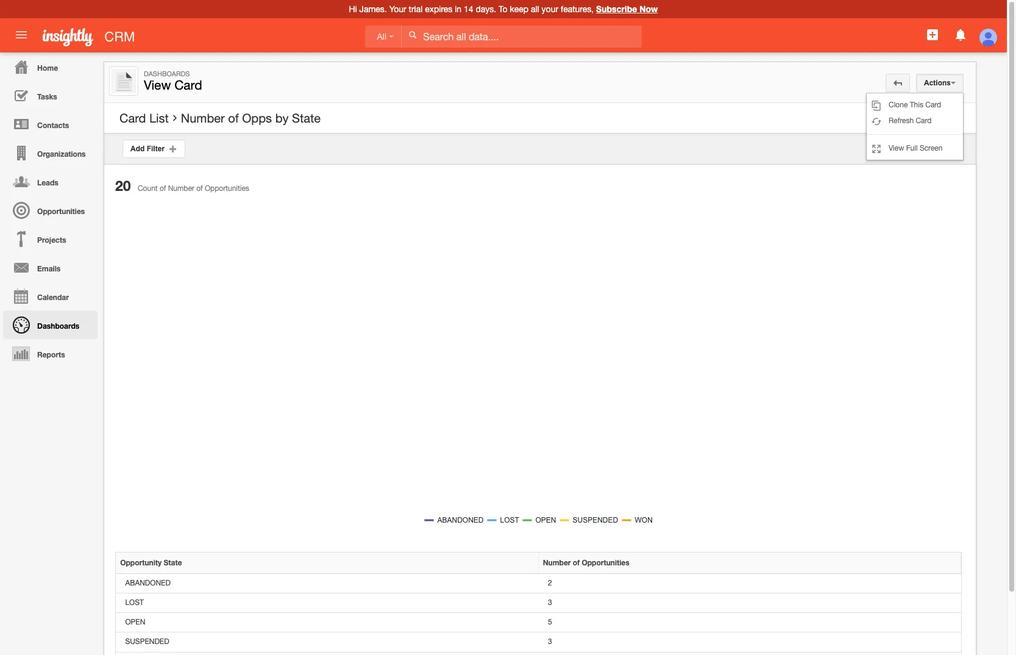 Task type: vqa. For each thing, say whether or not it's contained in the screenshot.


Task type: describe. For each thing, give the bounding box(es) containing it.
tasks link
[[3, 81, 98, 110]]

dashboards view card
[[144, 70, 202, 92]]

5
[[548, 618, 552, 627]]

state inside row
[[164, 558, 182, 567]]

actions
[[925, 79, 952, 87]]

0 horizontal spatial opportunities
[[37, 207, 85, 216]]

clone this card
[[889, 101, 942, 109]]

crm
[[105, 29, 135, 45]]

card list link
[[120, 111, 169, 126]]

3 for lost
[[548, 598, 552, 607]]

projects link
[[3, 224, 98, 253]]

calendar link
[[3, 282, 98, 310]]

back image
[[894, 79, 903, 87]]

3 cell for lost
[[539, 593, 962, 613]]

add filter link
[[123, 140, 185, 158]]

subscribe
[[597, 4, 638, 14]]

3 cell for suspended
[[539, 633, 962, 652]]

14
[[464, 4, 474, 14]]

days.
[[476, 4, 497, 14]]

row containing lost
[[116, 593, 962, 613]]

6 row from the top
[[116, 652, 962, 655]]

now
[[640, 4, 658, 14]]

notifications image
[[954, 27, 968, 42]]

2 cell from the left
[[539, 652, 962, 655]]

contacts link
[[3, 110, 98, 138]]

refresh card button
[[867, 113, 964, 129]]

3 for suspended
[[548, 638, 552, 646]]

dashboards link
[[3, 310, 98, 339]]

features,
[[561, 4, 594, 14]]

emails link
[[3, 253, 98, 282]]

your
[[390, 4, 407, 14]]

suspended
[[125, 638, 169, 646]]

number for number of opportunities
[[543, 558, 571, 567]]

view inside dashboards view card
[[144, 77, 171, 92]]

number for number of opps by state
[[181, 111, 225, 125]]

refresh card
[[889, 117, 932, 125]]

row containing suspended
[[116, 633, 962, 652]]

row containing opportunity state
[[116, 552, 962, 574]]

list
[[149, 111, 169, 125]]

opportunity state
[[120, 558, 182, 567]]

number of opps by state
[[181, 111, 321, 125]]

2
[[548, 579, 552, 587]]

add filter
[[131, 145, 169, 153]]

dashboards for dashboards view card
[[144, 70, 190, 77]]

tasks
[[37, 92, 57, 101]]

1 vertical spatial number
[[168, 184, 194, 193]]

white image
[[409, 30, 417, 39]]

in
[[455, 4, 462, 14]]

open
[[125, 618, 145, 627]]

hi james. your trial expires in 14 days. to keep all your features, subscribe now
[[349, 4, 658, 14]]

card inside button
[[916, 117, 932, 125]]

organizations
[[37, 149, 86, 159]]

suspended cell
[[116, 633, 539, 652]]

expires
[[425, 4, 453, 14]]

plus image
[[169, 145, 177, 153]]

of for number of opps by state
[[228, 111, 239, 125]]

trial
[[409, 4, 423, 14]]

projects
[[37, 235, 66, 245]]

organizations link
[[3, 138, 98, 167]]



Task type: locate. For each thing, give the bounding box(es) containing it.
leads
[[37, 178, 58, 187]]

your
[[542, 4, 559, 14]]

all
[[377, 32, 387, 41]]

2 row from the top
[[116, 574, 962, 593]]

hi
[[349, 4, 357, 14]]

james.
[[360, 4, 387, 14]]

1 vertical spatial 3 cell
[[539, 633, 962, 652]]

5 row from the top
[[116, 633, 962, 652]]

0 vertical spatial state
[[292, 111, 321, 125]]

number right 'list'
[[181, 111, 225, 125]]

dashboards up reports link
[[37, 321, 79, 331]]

clone
[[889, 101, 908, 109]]

dashboards right card image on the top
[[144, 70, 190, 77]]

home
[[37, 63, 58, 73]]

opportunities inside row
[[582, 558, 630, 567]]

card inside 'link'
[[120, 111, 146, 125]]

1 3 from the top
[[548, 598, 552, 607]]

number right count
[[168, 184, 194, 193]]

all
[[531, 4, 540, 14]]

emails
[[37, 264, 61, 273]]

2 cell
[[539, 574, 962, 593]]

dashboards for dashboards
[[37, 321, 79, 331]]

3 row from the top
[[116, 593, 962, 613]]

dashboards
[[144, 70, 190, 77], [37, 321, 79, 331]]

1 vertical spatial dashboards
[[37, 321, 79, 331]]

clone this card button
[[867, 97, 964, 113]]

1 cell from the left
[[116, 652, 539, 655]]

reports link
[[3, 339, 98, 368]]

Search all data.... text field
[[402, 26, 642, 48]]

keep
[[510, 4, 529, 14]]

navigation
[[0, 52, 98, 368]]

2 vertical spatial number
[[543, 558, 571, 567]]

2 vertical spatial opportunities
[[582, 558, 630, 567]]

cell down open cell
[[116, 652, 539, 655]]

1 row from the top
[[116, 552, 962, 574]]

0 vertical spatial 3
[[548, 598, 552, 607]]

4 row from the top
[[116, 613, 962, 633]]

row containing open
[[116, 613, 962, 633]]

by
[[275, 111, 289, 125]]

actions button
[[917, 74, 964, 92]]

refresh
[[889, 117, 914, 125]]

card
[[175, 77, 202, 92], [926, 101, 942, 109], [120, 111, 146, 125], [916, 117, 932, 125]]

count
[[138, 184, 158, 193]]

of inside row
[[573, 558, 580, 567]]

0 horizontal spatial dashboards
[[37, 321, 79, 331]]

1 horizontal spatial state
[[292, 111, 321, 125]]

3
[[548, 598, 552, 607], [548, 638, 552, 646]]

2 horizontal spatial opportunities
[[582, 558, 630, 567]]

state
[[292, 111, 321, 125], [164, 558, 182, 567]]

2 3 from the top
[[548, 638, 552, 646]]

1 vertical spatial view
[[889, 144, 905, 152]]

0 vertical spatial view
[[144, 77, 171, 92]]

lost cell
[[116, 593, 539, 613]]

screen
[[920, 144, 943, 152]]

view left full
[[889, 144, 905, 152]]

abandoned cell
[[116, 574, 539, 593]]

opportunities link
[[3, 196, 98, 224]]

filter
[[147, 145, 165, 153]]

lost
[[125, 598, 144, 607]]

opps
[[242, 111, 272, 125]]

contacts
[[37, 121, 69, 130]]

number of opportunities
[[543, 558, 630, 567]]

view full screen
[[889, 144, 943, 152]]

of for count of number of opportunities
[[160, 184, 166, 193]]

add
[[131, 145, 145, 153]]

card inside dashboards view card
[[175, 77, 202, 92]]

opportunities
[[205, 184, 249, 193], [37, 207, 85, 216], [582, 558, 630, 567]]

0 vertical spatial dashboards
[[144, 70, 190, 77]]

calendar
[[37, 293, 69, 302]]

subscribe now link
[[597, 4, 658, 14]]

card inside button
[[926, 101, 942, 109]]

0 vertical spatial 3 cell
[[539, 593, 962, 613]]

cell down 5 cell
[[539, 652, 962, 655]]

all link
[[365, 26, 402, 48]]

1 horizontal spatial view
[[889, 144, 905, 152]]

cell
[[116, 652, 539, 655], [539, 652, 962, 655]]

navigation containing home
[[0, 52, 98, 368]]

view up 'list'
[[144, 77, 171, 92]]

2 3 cell from the top
[[539, 633, 962, 652]]

state right by
[[292, 111, 321, 125]]

to
[[499, 4, 508, 14]]

0 vertical spatial opportunities
[[205, 184, 249, 193]]

view
[[144, 77, 171, 92], [889, 144, 905, 152]]

opportunity
[[120, 558, 162, 567]]

1 horizontal spatial opportunities
[[205, 184, 249, 193]]

dashboards inside dashboards view card
[[144, 70, 190, 77]]

this
[[910, 101, 924, 109]]

20
[[115, 177, 131, 194]]

card image
[[112, 69, 136, 93]]

card list
[[120, 111, 169, 125]]

0 vertical spatial number
[[181, 111, 225, 125]]

view inside view full screen link
[[889, 144, 905, 152]]

3 up 5
[[548, 598, 552, 607]]

home link
[[3, 52, 98, 81]]

1 vertical spatial state
[[164, 558, 182, 567]]

3 down 5
[[548, 638, 552, 646]]

number
[[181, 111, 225, 125], [168, 184, 194, 193], [543, 558, 571, 567]]

1 3 cell from the top
[[539, 593, 962, 613]]

full
[[907, 144, 918, 152]]

number up 2
[[543, 558, 571, 567]]

reports
[[37, 350, 65, 359]]

of
[[228, 111, 239, 125], [160, 184, 166, 193], [197, 184, 203, 193], [573, 558, 580, 567]]

row
[[116, 552, 962, 574], [116, 574, 962, 593], [116, 593, 962, 613], [116, 613, 962, 633], [116, 633, 962, 652], [116, 652, 962, 655]]

1 horizontal spatial dashboards
[[144, 70, 190, 77]]

3 cell
[[539, 593, 962, 613], [539, 633, 962, 652]]

state right opportunity
[[164, 558, 182, 567]]

leads link
[[3, 167, 98, 196]]

row group
[[116, 574, 962, 655]]

row containing abandoned
[[116, 574, 962, 593]]

0 horizontal spatial state
[[164, 558, 182, 567]]

1 vertical spatial 3
[[548, 638, 552, 646]]

abandoned
[[125, 579, 171, 587]]

count of number of opportunities
[[138, 184, 249, 193]]

0 horizontal spatial view
[[144, 77, 171, 92]]

row group containing abandoned
[[116, 574, 962, 655]]

of for number of opportunities
[[573, 558, 580, 567]]

open cell
[[116, 613, 539, 633]]

1 vertical spatial opportunities
[[37, 207, 85, 216]]

5 cell
[[539, 613, 962, 633]]

view full screen link
[[867, 140, 964, 156]]

number inside row
[[543, 558, 571, 567]]



